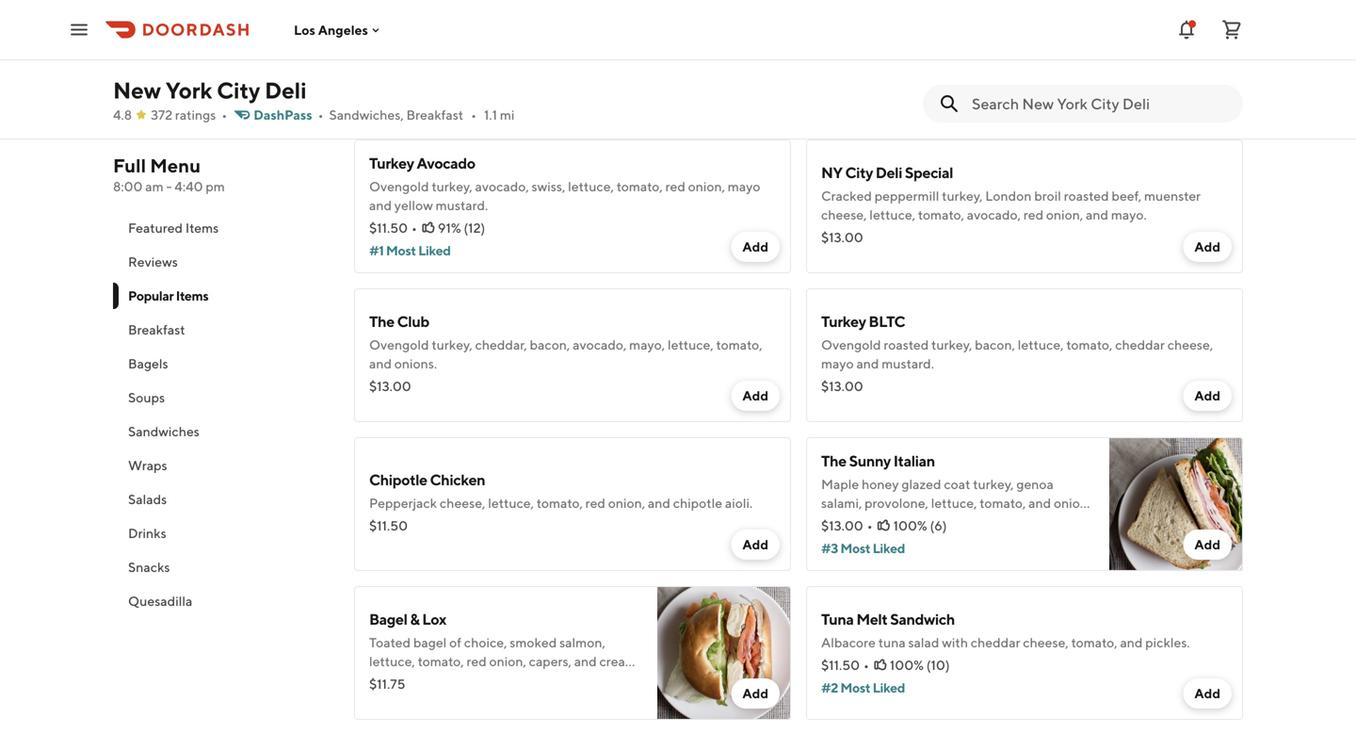 Task type: locate. For each thing, give the bounding box(es) containing it.
lettuce,
[[568, 179, 614, 194], [870, 207, 916, 222], [668, 337, 714, 352], [1018, 337, 1064, 352], [488, 495, 534, 511], [932, 495, 978, 511], [369, 653, 415, 669]]

0 horizontal spatial italian
[[850, 514, 888, 530]]

4.8
[[113, 107, 132, 122]]

onions.
[[395, 356, 437, 371]]

1 horizontal spatial cheddar
[[1116, 337, 1166, 352]]

0 vertical spatial $11.50 •
[[369, 220, 417, 236]]

and left 'pickles.'
[[1121, 635, 1143, 650]]

sandwiches
[[128, 424, 200, 439]]

0 vertical spatial breakfast
[[407, 107, 464, 122]]

red inside turkey avocado ovengold turkey, avocado, swiss, lettuce, tomato, red onion, mayo and yellow mustard.
[[666, 179, 686, 194]]

and left mayo. at the right top of page
[[1087, 207, 1109, 222]]

1 vertical spatial avocado,
[[968, 207, 1021, 222]]

• right dashpass
[[318, 107, 324, 122]]

mayo for bltc
[[822, 356, 854, 371]]

and down salmon,
[[575, 653, 597, 669]]

lettuce, inside ny city deli special cracked peppermill turkey, london broil roasted beef, muenster cheese, lettuce, tomato, avocado, red onion, and mayo. $13.00 add
[[870, 207, 916, 222]]

ny city deli special cracked peppermill turkey, london broil roasted beef, muenster cheese, lettuce, tomato, avocado, red onion, and mayo. $13.00 add
[[822, 163, 1221, 254]]

$11.50 for turkey
[[369, 220, 408, 236]]

the left 'most' at left top
[[354, 107, 377, 122]]

0 horizontal spatial breakfast
[[128, 322, 185, 337]]

1 horizontal spatial mustard.
[[882, 356, 935, 371]]

chicken
[[430, 471, 485, 489]]

ovengold for club
[[369, 337, 429, 352]]

quesadilla button
[[113, 584, 332, 618]]

add button for the club
[[732, 381, 780, 411]]

1 horizontal spatial italian
[[894, 452, 935, 470]]

breakfast inside breakfast button
[[128, 322, 185, 337]]

italian up glazed
[[894, 452, 935, 470]]

ovengold down bltc
[[822, 337, 882, 352]]

cheese, inside the tuna melt sandwich albacore tuna salad with cheddar cheese, tomato, and pickles.
[[1024, 635, 1069, 650]]

soups
[[128, 390, 165, 405]]

$13.00 up sunny
[[822, 378, 864, 394]]

store
[[684, 107, 714, 122]]

1 vertical spatial $11.50
[[369, 518, 408, 533]]

2 bacon, from the left
[[975, 337, 1016, 352]]

am
[[145, 179, 164, 194]]

•
[[222, 107, 227, 122], [318, 107, 324, 122], [471, 107, 477, 122], [412, 220, 417, 236], [868, 518, 873, 533], [864, 657, 870, 673]]

deli
[[265, 77, 307, 104], [876, 163, 903, 181]]

with inside the tuna melt sandwich albacore tuna salad with cheddar cheese, tomato, and pickles.
[[943, 635, 969, 650]]

$11.50 for tuna
[[822, 657, 860, 673]]

0 horizontal spatial mayo
[[728, 179, 761, 194]]

lettuce, inside bagel & lox toated bagel of choice, smoked salmon, lettuce, tomato, red onion, capers, and cream cheese.
[[369, 653, 415, 669]]

avocado, left mayo,
[[573, 337, 627, 352]]

1 horizontal spatial breakfast
[[407, 107, 464, 122]]

$11.50 •
[[369, 220, 417, 236], [822, 657, 870, 673]]

avocado,
[[475, 179, 529, 194], [968, 207, 1021, 222], [573, 337, 627, 352]]

100% (6)
[[894, 518, 947, 533]]

roasted
[[1065, 188, 1110, 204], [884, 337, 929, 352]]

mayo inside turkey avocado ovengold turkey, avocado, swiss, lettuce, tomato, red onion, mayo and yellow mustard.
[[728, 179, 761, 194]]

los angeles
[[294, 22, 368, 37]]

red inside chipotle chicken pepperjack cheese, lettuce, tomato, red onion, and chipotle aioli. $11.50 add
[[586, 495, 606, 511]]

1 vertical spatial the
[[369, 312, 395, 330]]

0 horizontal spatial with
[[822, 514, 848, 530]]

$11.50 inside chipotle chicken pepperjack cheese, lettuce, tomato, red onion, and chipotle aioli. $11.50 add
[[369, 518, 408, 533]]

snacks button
[[113, 550, 332, 584]]

the up maple
[[822, 452, 847, 470]]

1 vertical spatial with
[[943, 635, 969, 650]]

0 vertical spatial mustard.
[[436, 197, 488, 213]]

ovengold up the yellow
[[369, 179, 429, 194]]

1 horizontal spatial bacon,
[[975, 337, 1016, 352]]

liked down dressing.
[[873, 540, 906, 556]]

100% down tuna
[[890, 657, 924, 673]]

0 horizontal spatial roasted
[[884, 337, 929, 352]]

$11.50 down pepperjack
[[369, 518, 408, 533]]

• left 1.1
[[471, 107, 477, 122]]

liked down 100% (10)
[[873, 680, 906, 695]]

avocado, down london
[[968, 207, 1021, 222]]

mustard. up 91% (12)
[[436, 197, 488, 213]]

1 horizontal spatial roasted
[[1065, 188, 1110, 204]]

commonly
[[412, 107, 475, 122]]

tomato, inside ny city deli special cracked peppermill turkey, london broil roasted beef, muenster cheese, lettuce, tomato, avocado, red onion, and mayo. $13.00 add
[[919, 207, 965, 222]]

ovengold up onions.
[[369, 337, 429, 352]]

italian
[[894, 452, 935, 470], [850, 514, 888, 530]]

add inside the club ovengold turkey, cheddar, bacon, avocado, mayo, lettuce, tomato, and onions. $13.00 add
[[743, 388, 769, 403]]

notification bell image
[[1176, 18, 1199, 41]]

1 vertical spatial roasted
[[884, 337, 929, 352]]

1 vertical spatial 100%
[[890, 657, 924, 673]]

featured items button
[[113, 211, 332, 245]]

and inside turkey avocado ovengold turkey, avocado, swiss, lettuce, tomato, red onion, mayo and yellow mustard.
[[369, 197, 392, 213]]

ovengold inside the club ovengold turkey, cheddar, bacon, avocado, mayo, lettuce, tomato, and onions. $13.00 add
[[369, 337, 429, 352]]

add button for chipotle chicken
[[732, 530, 780, 560]]

city up cracked
[[846, 163, 873, 181]]

turkey bltc ovengold roasted turkey, bacon, lettuce, tomato, cheddar cheese, mayo and mustard. $13.00 add
[[822, 312, 1221, 403]]

turkey inside turkey avocado ovengold turkey, avocado, swiss, lettuce, tomato, red onion, mayo and yellow mustard.
[[369, 154, 414, 172]]

sandwich
[[891, 610, 955, 628]]

2 horizontal spatial avocado,
[[968, 207, 1021, 222]]

and left onions.
[[369, 356, 392, 371]]

bacon,
[[530, 337, 570, 352], [975, 337, 1016, 352]]

ovengold inside turkey bltc ovengold roasted turkey, bacon, lettuce, tomato, cheddar cheese, mayo and mustard. $13.00 add
[[822, 337, 882, 352]]

turkey
[[369, 154, 414, 172], [822, 312, 867, 330]]

bacon, for bltc
[[975, 337, 1016, 352]]

with up (10)
[[943, 635, 969, 650]]

1 vertical spatial city
[[846, 163, 873, 181]]

$13.00 •
[[822, 518, 873, 533]]

london
[[986, 188, 1032, 204]]

• down the yellow
[[412, 220, 417, 236]]

onion, down store
[[688, 179, 726, 194]]

pepperjack
[[369, 495, 437, 511]]

mayo
[[728, 179, 761, 194], [822, 356, 854, 371]]

(6)
[[930, 518, 947, 533]]

yellow
[[395, 197, 433, 213]]

100% for italian
[[894, 518, 928, 533]]

tomato,
[[617, 179, 663, 194], [919, 207, 965, 222], [717, 337, 763, 352], [1067, 337, 1113, 352], [537, 495, 583, 511], [980, 495, 1026, 511], [1072, 635, 1118, 650], [418, 653, 464, 669]]

1 vertical spatial italian
[[850, 514, 888, 530]]

menu
[[150, 155, 201, 177]]

angeles
[[318, 22, 368, 37]]

1 vertical spatial deli
[[876, 163, 903, 181]]

0 vertical spatial roasted
[[1065, 188, 1110, 204]]

1 vertical spatial mayo
[[822, 356, 854, 371]]

$13.00 down salami,
[[822, 518, 864, 533]]

mayo for avocado
[[728, 179, 761, 194]]

turkey left bltc
[[822, 312, 867, 330]]

0 horizontal spatial mustard.
[[436, 197, 488, 213]]

chipotle chicken pepperjack cheese, lettuce, tomato, red onion, and chipotle aioli. $11.50 add
[[369, 471, 769, 552]]

liked
[[418, 243, 451, 258], [873, 540, 906, 556], [873, 680, 906, 695]]

1 horizontal spatial turkey
[[822, 312, 867, 330]]

1 bacon, from the left
[[530, 337, 570, 352]]

most right #1
[[386, 243, 416, 258]]

$11.50 • up #1
[[369, 220, 417, 236]]

2 vertical spatial avocado,
[[573, 337, 627, 352]]

broil
[[1035, 188, 1062, 204]]

0 vertical spatial avocado,
[[475, 179, 529, 194]]

onion, left chipotle
[[608, 495, 646, 511]]

tomato, inside turkey bltc ovengold roasted turkey, bacon, lettuce, tomato, cheddar cheese, mayo and mustard. $13.00 add
[[1067, 337, 1113, 352]]

most for the
[[841, 540, 871, 556]]

and inside ny city deli special cracked peppermill turkey, london broil roasted beef, muenster cheese, lettuce, tomato, avocado, red onion, and mayo. $13.00 add
[[1087, 207, 1109, 222]]

most right #2 at bottom right
[[841, 680, 871, 695]]

0 vertical spatial items
[[186, 220, 219, 236]]

onion,
[[688, 179, 726, 194], [1047, 207, 1084, 222], [608, 495, 646, 511], [490, 653, 527, 669]]

turkey, inside the club ovengold turkey, cheddar, bacon, avocado, mayo, lettuce, tomato, and onions. $13.00 add
[[432, 337, 473, 352]]

roasted inside ny city deli special cracked peppermill turkey, london broil roasted beef, muenster cheese, lettuce, tomato, avocado, red onion, and mayo. $13.00 add
[[1065, 188, 1110, 204]]

$11.50 up #1
[[369, 220, 408, 236]]

bagel
[[414, 635, 447, 650]]

• up #3 most liked
[[868, 518, 873, 533]]

liked for sandwich
[[873, 680, 906, 695]]

0 vertical spatial mayo
[[728, 179, 761, 194]]

the inside the sunny italian maple honey glazed coat turkey, genoa salami, provolone, lettuce, tomato, and onion with italian dressing.
[[822, 452, 847, 470]]

cheddar inside the tuna melt sandwich albacore tuna salad with cheddar cheese, tomato, and pickles.
[[971, 635, 1021, 650]]

8:00
[[113, 179, 143, 194]]

and down bltc
[[857, 356, 880, 371]]

0 vertical spatial turkey
[[369, 154, 414, 172]]

roasted down bltc
[[884, 337, 929, 352]]

0 horizontal spatial $11.50 •
[[369, 220, 417, 236]]

0 vertical spatial with
[[822, 514, 848, 530]]

$11.50 • for turkey
[[369, 220, 417, 236]]

2 vertical spatial $11.50
[[822, 657, 860, 673]]

the left club
[[369, 312, 395, 330]]

2 vertical spatial the
[[822, 452, 847, 470]]

bagel & lox toated bagel of choice, smoked salmon, lettuce, tomato, red onion, capers, and cream cheese.
[[369, 610, 637, 688]]

roasted right "broil"
[[1065, 188, 1110, 204]]

tuna melt sandwich albacore tuna salad with cheddar cheese, tomato, and pickles.
[[822, 610, 1191, 650]]

2 vertical spatial most
[[841, 680, 871, 695]]

lettuce, inside turkey avocado ovengold turkey, avocado, swiss, lettuce, tomato, red onion, mayo and yellow mustard.
[[568, 179, 614, 194]]

and down genoa
[[1029, 495, 1052, 511]]

$13.00 down onions.
[[369, 378, 412, 394]]

tomato, inside the club ovengold turkey, cheddar, bacon, avocado, mayo, lettuce, tomato, and onions. $13.00 add
[[717, 337, 763, 352]]

most for turkey
[[386, 243, 416, 258]]

deli up peppermill
[[876, 163, 903, 181]]

most down $13.00 •
[[841, 540, 871, 556]]

0 horizontal spatial avocado,
[[475, 179, 529, 194]]

lettuce, inside turkey bltc ovengold roasted turkey, bacon, lettuce, tomato, cheddar cheese, mayo and mustard. $13.00 add
[[1018, 337, 1064, 352]]

provolone,
[[865, 495, 929, 511]]

choice,
[[464, 635, 507, 650]]

the
[[354, 107, 377, 122], [369, 312, 395, 330], [822, 452, 847, 470]]

breakfast up avocado
[[407, 107, 464, 122]]

lettuce, inside chipotle chicken pepperjack cheese, lettuce, tomato, red onion, and chipotle aioli. $11.50 add
[[488, 495, 534, 511]]

red inside bagel & lox toated bagel of choice, smoked salmon, lettuce, tomato, red onion, capers, and cream cheese.
[[467, 653, 487, 669]]

0 vertical spatial most
[[386, 243, 416, 258]]

1 horizontal spatial deli
[[876, 163, 903, 181]]

tuna
[[822, 610, 854, 628]]

cheese.
[[369, 672, 415, 688]]

1 horizontal spatial with
[[943, 635, 969, 650]]

and left the yellow
[[369, 197, 392, 213]]

city right york
[[217, 77, 260, 104]]

• up #2 most liked
[[864, 657, 870, 673]]

avocado, inside ny city deli special cracked peppermill turkey, london broil roasted beef, muenster cheese, lettuce, tomato, avocado, red onion, and mayo. $13.00 add
[[968, 207, 1021, 222]]

popular items
[[128, 288, 209, 303]]

pm
[[206, 179, 225, 194]]

ovengold
[[369, 179, 429, 194], [369, 337, 429, 352], [822, 337, 882, 352]]

1.1
[[484, 107, 498, 122]]

cheddar
[[1116, 337, 1166, 352], [971, 635, 1021, 650]]

bacon, inside the club ovengold turkey, cheddar, bacon, avocado, mayo, lettuce, tomato, and onions. $13.00 add
[[530, 337, 570, 352]]

1 vertical spatial items
[[176, 288, 209, 303]]

cheese, inside turkey bltc ovengold roasted turkey, bacon, lettuce, tomato, cheddar cheese, mayo and mustard. $13.00 add
[[1168, 337, 1214, 352]]

0 vertical spatial $11.50
[[369, 220, 408, 236]]

0 vertical spatial the
[[354, 107, 377, 122]]

turkey for avocado
[[369, 154, 414, 172]]

liked for italian
[[873, 540, 906, 556]]

and inside the tuna melt sandwich albacore tuna salad with cheddar cheese, tomato, and pickles.
[[1121, 635, 1143, 650]]

turkey inside turkey bltc ovengold roasted turkey, bacon, lettuce, tomato, cheddar cheese, mayo and mustard. $13.00 add
[[822, 312, 867, 330]]

add button for tuna melt sandwich
[[1184, 678, 1233, 709]]

91% (12)
[[438, 220, 486, 236]]

items inside button
[[186, 220, 219, 236]]

1 vertical spatial breakfast
[[128, 322, 185, 337]]

100% down provolone,
[[894, 518, 928, 533]]

reviews button
[[113, 245, 332, 279]]

1 vertical spatial turkey
[[822, 312, 867, 330]]

avocado, inside turkey avocado ovengold turkey, avocado, swiss, lettuce, tomato, red onion, mayo and yellow mustard.
[[475, 179, 529, 194]]

coat
[[944, 476, 971, 492]]

mustard. down bltc
[[882, 356, 935, 371]]

&
[[410, 610, 420, 628]]

the inside the club ovengold turkey, cheddar, bacon, avocado, mayo, lettuce, tomato, and onions. $13.00 add
[[369, 312, 395, 330]]

1 vertical spatial cheddar
[[971, 635, 1021, 650]]

1 horizontal spatial city
[[846, 163, 873, 181]]

0 horizontal spatial bacon,
[[530, 337, 570, 352]]

0 items, open order cart image
[[1221, 18, 1244, 41]]

2 vertical spatial liked
[[873, 680, 906, 695]]

and inside chipotle chicken pepperjack cheese, lettuce, tomato, red onion, and chipotle aioli. $11.50 add
[[648, 495, 671, 511]]

liked down 91%
[[418, 243, 451, 258]]

italian up #3 most liked
[[850, 514, 888, 530]]

0 vertical spatial liked
[[418, 243, 451, 258]]

bacon, inside turkey bltc ovengold roasted turkey, bacon, lettuce, tomato, cheddar cheese, mayo and mustard. $13.00 add
[[975, 337, 1016, 352]]

add
[[743, 239, 769, 254], [1195, 239, 1221, 254], [743, 388, 769, 403], [1195, 388, 1221, 403], [743, 537, 769, 552], [1195, 537, 1221, 552], [743, 686, 769, 701], [1195, 686, 1221, 701]]

$11.75
[[369, 676, 406, 692]]

the for club
[[369, 312, 395, 330]]

items up reviews "button"
[[186, 220, 219, 236]]

breakfast down the popular
[[128, 322, 185, 337]]

with down salami,
[[822, 514, 848, 530]]

0 horizontal spatial cheddar
[[971, 635, 1021, 650]]

liked for ovengold
[[418, 243, 451, 258]]

onion, inside chipotle chicken pepperjack cheese, lettuce, tomato, red onion, and chipotle aioli. $11.50 add
[[608, 495, 646, 511]]

cheese, inside ny city deli special cracked peppermill turkey, london broil roasted beef, muenster cheese, lettuce, tomato, avocado, red onion, and mayo. $13.00 add
[[822, 207, 867, 222]]

ratings
[[175, 107, 216, 122]]

$11.50
[[369, 220, 408, 236], [369, 518, 408, 533], [822, 657, 860, 673]]

0 horizontal spatial deli
[[265, 77, 307, 104]]

popular
[[128, 288, 174, 303]]

$11.50 • down albacore
[[822, 657, 870, 673]]

1 vertical spatial liked
[[873, 540, 906, 556]]

smoked
[[510, 635, 557, 650]]

1 vertical spatial mustard.
[[882, 356, 935, 371]]

deli up dashpass
[[265, 77, 307, 104]]

and inside the club ovengold turkey, cheddar, bacon, avocado, mayo, lettuce, tomato, and onions. $13.00 add
[[369, 356, 392, 371]]

york
[[166, 77, 212, 104]]

salads button
[[113, 482, 332, 516]]

0 vertical spatial 100%
[[894, 518, 928, 533]]

#2
[[822, 680, 839, 695]]

avocado, left "swiss,"
[[475, 179, 529, 194]]

1 horizontal spatial $11.50 •
[[822, 657, 870, 673]]

1 horizontal spatial mayo
[[822, 356, 854, 371]]

mayo inside turkey bltc ovengold roasted turkey, bacon, lettuce, tomato, cheddar cheese, mayo and mustard. $13.00 add
[[822, 356, 854, 371]]

items right the popular
[[176, 288, 209, 303]]

new
[[113, 77, 161, 104]]

$13.00 down cracked
[[822, 229, 864, 245]]

onion, down choice, at the bottom left of the page
[[490, 653, 527, 669]]

onion, down "broil"
[[1047, 207, 1084, 222]]

from
[[629, 107, 657, 122]]

0 horizontal spatial city
[[217, 77, 260, 104]]

1 vertical spatial most
[[841, 540, 871, 556]]

$11.50 down albacore
[[822, 657, 860, 673]]

turkey up the yellow
[[369, 154, 414, 172]]

with
[[822, 514, 848, 530], [943, 635, 969, 650]]

and left chipotle
[[648, 495, 671, 511]]

ovengold inside turkey avocado ovengold turkey, avocado, swiss, lettuce, tomato, red onion, mayo and yellow mustard.
[[369, 179, 429, 194]]

0 horizontal spatial turkey
[[369, 154, 414, 172]]

0 vertical spatial cheddar
[[1116, 337, 1166, 352]]

1 vertical spatial $11.50 •
[[822, 657, 870, 673]]

1 horizontal spatial avocado,
[[573, 337, 627, 352]]



Task type: describe. For each thing, give the bounding box(es) containing it.
add inside chipotle chicken pepperjack cheese, lettuce, tomato, red onion, and chipotle aioli. $11.50 add
[[743, 537, 769, 552]]

mi
[[500, 107, 515, 122]]

mustard. inside turkey bltc ovengold roasted turkey, bacon, lettuce, tomato, cheddar cheese, mayo and mustard. $13.00 add
[[882, 356, 935, 371]]

chipotle
[[369, 471, 428, 489]]

bagel & lox image
[[658, 586, 792, 720]]

dishes
[[588, 107, 626, 122]]

mustard. inside turkey avocado ovengold turkey, avocado, swiss, lettuce, tomato, red onion, mayo and yellow mustard.
[[436, 197, 488, 213]]

tomato, inside the tuna melt sandwich albacore tuna salad with cheddar cheese, tomato, and pickles.
[[1072, 635, 1118, 650]]

#1
[[369, 243, 384, 258]]

red inside ny city deli special cracked peppermill turkey, london broil roasted beef, muenster cheese, lettuce, tomato, avocado, red onion, and mayo. $13.00 add
[[1024, 207, 1044, 222]]

mayo,
[[630, 337, 665, 352]]

turkey, inside turkey bltc ovengold roasted turkey, bacon, lettuce, tomato, cheddar cheese, mayo and mustard. $13.00 add
[[932, 337, 973, 352]]

dashpass
[[254, 107, 312, 122]]

add inside ny city deli special cracked peppermill turkey, london broil roasted beef, muenster cheese, lettuce, tomato, avocado, red onion, and mayo. $13.00 add
[[1195, 239, 1221, 254]]

add button for turkey bltc
[[1184, 381, 1233, 411]]

reviews
[[128, 254, 178, 269]]

add inside turkey bltc ovengold roasted turkey, bacon, lettuce, tomato, cheddar cheese, mayo and mustard. $13.00 add
[[1195, 388, 1221, 403]]

roasted inside turkey bltc ovengold roasted turkey, bacon, lettuce, tomato, cheddar cheese, mayo and mustard. $13.00 add
[[884, 337, 929, 352]]

and inside turkey bltc ovengold roasted turkey, bacon, lettuce, tomato, cheddar cheese, mayo and mustard. $13.00 add
[[857, 356, 880, 371]]

tomato, inside turkey avocado ovengold turkey, avocado, swiss, lettuce, tomato, red onion, mayo and yellow mustard.
[[617, 179, 663, 194]]

#3
[[822, 540, 839, 556]]

melt
[[857, 610, 888, 628]]

$11.50 • for tuna
[[822, 657, 870, 673]]

bagels button
[[113, 347, 332, 381]]

ordered
[[477, 107, 525, 122]]

add button for turkey avocado
[[732, 232, 780, 262]]

372 ratings •
[[151, 107, 227, 122]]

#1 most liked
[[369, 243, 451, 258]]

peppermill
[[875, 188, 940, 204]]

#3 most liked
[[822, 540, 906, 556]]

turkey avocado ovengold turkey, avocado, swiss, lettuce, tomato, red onion, mayo and yellow mustard.
[[369, 154, 761, 213]]

city inside ny city deli special cracked peppermill turkey, london broil roasted beef, muenster cheese, lettuce, tomato, avocado, red onion, and mayo. $13.00 add
[[846, 163, 873, 181]]

open menu image
[[68, 18, 90, 41]]

the for sunny
[[822, 452, 847, 470]]

turkey, inside ny city deli special cracked peppermill turkey, london broil roasted beef, muenster cheese, lettuce, tomato, avocado, red onion, and mayo. $13.00 add
[[942, 188, 983, 204]]

wraps button
[[113, 449, 332, 482]]

most for tuna
[[841, 680, 871, 695]]

albacore
[[822, 635, 876, 650]]

deli inside ny city deli special cracked peppermill turkey, london broil roasted beef, muenster cheese, lettuce, tomato, avocado, red onion, and mayo. $13.00 add
[[876, 163, 903, 181]]

salami,
[[822, 495, 863, 511]]

muenster
[[1145, 188, 1201, 204]]

new york city deli
[[113, 77, 307, 104]]

items for popular items
[[176, 288, 209, 303]]

drinks
[[128, 525, 166, 541]]

turkey, inside turkey avocado ovengold turkey, avocado, swiss, lettuce, tomato, red onion, mayo and yellow mustard.
[[432, 179, 473, 194]]

maple
[[822, 476, 860, 492]]

the sunny italian maple honey glazed coat turkey, genoa salami, provolone, lettuce, tomato, and onion with italian dressing.
[[822, 452, 1088, 530]]

onion, inside bagel & lox toated bagel of choice, smoked salmon, lettuce, tomato, red onion, capers, and cream cheese.
[[490, 653, 527, 669]]

onion, inside ny city deli special cracked peppermill turkey, london broil roasted beef, muenster cheese, lettuce, tomato, avocado, red onion, and mayo. $13.00 add
[[1047, 207, 1084, 222]]

turkey for bltc
[[822, 312, 867, 330]]

bagel
[[369, 610, 408, 628]]

full menu 8:00 am - 4:40 pm
[[113, 155, 225, 194]]

Item Search search field
[[972, 93, 1229, 114]]

bagels
[[128, 356, 168, 371]]

tomato, inside bagel & lox toated bagel of choice, smoked salmon, lettuce, tomato, red onion, capers, and cream cheese.
[[418, 653, 464, 669]]

-
[[166, 179, 172, 194]]

los angeles button
[[294, 22, 383, 37]]

club
[[397, 312, 430, 330]]

featured items
[[128, 220, 219, 236]]

#2 most liked
[[822, 680, 906, 695]]

soups button
[[113, 381, 332, 415]]

sunny
[[850, 452, 891, 470]]

genoa
[[1017, 476, 1054, 492]]

lettuce, inside the sunny italian maple honey glazed coat turkey, genoa salami, provolone, lettuce, tomato, and onion with italian dressing.
[[932, 495, 978, 511]]

$13.00 inside ny city deli special cracked peppermill turkey, london broil roasted beef, muenster cheese, lettuce, tomato, avocado, red onion, and mayo. $13.00 add
[[822, 229, 864, 245]]

toated
[[369, 635, 411, 650]]

salads
[[128, 491, 167, 507]]

special
[[905, 163, 954, 181]]

swiss,
[[532, 179, 566, 194]]

beef,
[[1112, 188, 1142, 204]]

bacon, for club
[[530, 337, 570, 352]]

0 vertical spatial deli
[[265, 77, 307, 104]]

the most commonly ordered items and dishes from this store
[[354, 107, 714, 122]]

onion
[[1054, 495, 1088, 511]]

100% (10)
[[890, 657, 950, 673]]

tuna
[[879, 635, 906, 650]]

salmon,
[[560, 635, 606, 650]]

bltc
[[869, 312, 906, 330]]

ovengold for bltc
[[822, 337, 882, 352]]

ny
[[822, 163, 843, 181]]

sandwiches, breakfast • 1.1 mi
[[329, 107, 515, 122]]

avocado
[[417, 154, 476, 172]]

0 vertical spatial italian
[[894, 452, 935, 470]]

lettuce, inside the club ovengold turkey, cheddar, bacon, avocado, mayo, lettuce, tomato, and onions. $13.00 add
[[668, 337, 714, 352]]

capers,
[[529, 653, 572, 669]]

full
[[113, 155, 146, 177]]

wraps
[[128, 457, 167, 473]]

most
[[380, 107, 409, 122]]

91%
[[438, 220, 461, 236]]

avocado, inside the club ovengold turkey, cheddar, bacon, avocado, mayo, lettuce, tomato, and onions. $13.00 add
[[573, 337, 627, 352]]

$13.00 inside the club ovengold turkey, cheddar, bacon, avocado, mayo, lettuce, tomato, and onions. $13.00 add
[[369, 378, 412, 394]]

and inside the sunny italian maple honey glazed coat turkey, genoa salami, provolone, lettuce, tomato, and onion with italian dressing.
[[1029, 495, 1052, 511]]

tomato, inside the sunny italian maple honey glazed coat turkey, genoa salami, provolone, lettuce, tomato, and onion with italian dressing.
[[980, 495, 1026, 511]]

snacks
[[128, 559, 170, 575]]

turkey, inside the sunny italian maple honey glazed coat turkey, genoa salami, provolone, lettuce, tomato, and onion with italian dressing.
[[974, 476, 1014, 492]]

items for featured items
[[186, 220, 219, 236]]

the sunny italian image
[[1110, 437, 1244, 571]]

cheese, inside chipotle chicken pepperjack cheese, lettuce, tomato, red onion, and chipotle aioli. $11.50 add
[[440, 495, 486, 511]]

onion, inside turkey avocado ovengold turkey, avocado, swiss, lettuce, tomato, red onion, mayo and yellow mustard.
[[688, 179, 726, 194]]

with inside the sunny italian maple honey glazed coat turkey, genoa salami, provolone, lettuce, tomato, and onion with italian dressing.
[[822, 514, 848, 530]]

and right items
[[563, 107, 585, 122]]

cheddar inside turkey bltc ovengold roasted turkey, bacon, lettuce, tomato, cheddar cheese, mayo and mustard. $13.00 add
[[1116, 337, 1166, 352]]

breakfast button
[[113, 313, 332, 347]]

the for most
[[354, 107, 377, 122]]

items
[[528, 107, 560, 122]]

salad
[[909, 635, 940, 650]]

0 vertical spatial city
[[217, 77, 260, 104]]

dressing.
[[890, 514, 944, 530]]

add button for ny city deli special
[[1184, 232, 1233, 262]]

• down new york city deli
[[222, 107, 227, 122]]

sandwiches button
[[113, 415, 332, 449]]

tomato, inside chipotle chicken pepperjack cheese, lettuce, tomato, red onion, and chipotle aioli. $11.50 add
[[537, 495, 583, 511]]

cracked
[[822, 188, 873, 204]]

and inside bagel & lox toated bagel of choice, smoked salmon, lettuce, tomato, red onion, capers, and cream cheese.
[[575, 653, 597, 669]]

pickles.
[[1146, 635, 1191, 650]]

4:40
[[175, 179, 203, 194]]

$13.00 inside turkey bltc ovengold roasted turkey, bacon, lettuce, tomato, cheddar cheese, mayo and mustard. $13.00 add
[[822, 378, 864, 394]]

ovengold for avocado
[[369, 179, 429, 194]]

drinks button
[[113, 516, 332, 550]]

quesadilla
[[128, 593, 193, 609]]

100% for sandwich
[[890, 657, 924, 673]]

cream
[[600, 653, 637, 669]]



Task type: vqa. For each thing, say whether or not it's contained in the screenshot.
bacon, in The Club Ovengold turkey, cheddar, bacon, avocado, mayo, lettuce, tomato, and onions. $13.00 Add
yes



